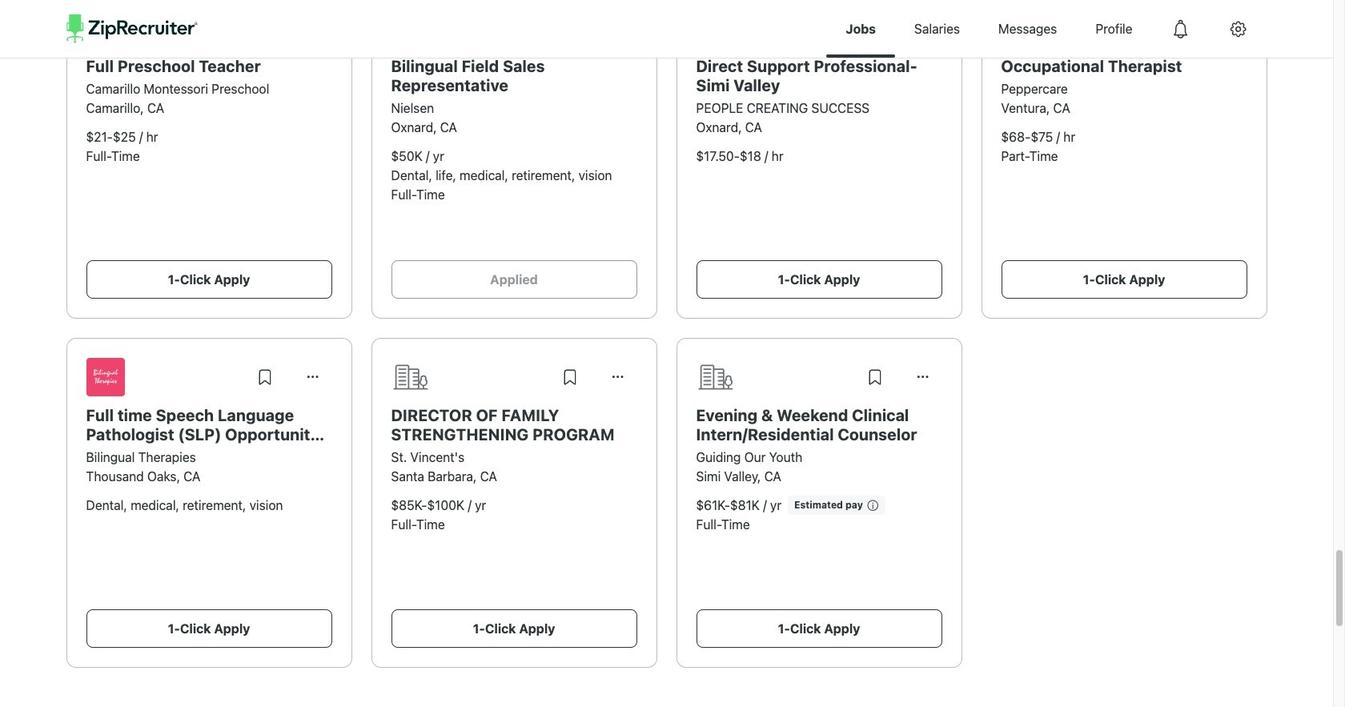 Task type: vqa. For each thing, say whether or not it's contained in the screenshot.
1st Option from the bottom
no



Task type: locate. For each thing, give the bounding box(es) containing it.
save job for later image
[[865, 18, 884, 38], [255, 368, 274, 387], [865, 368, 884, 387]]

1 vertical spatial save job for later image
[[560, 368, 579, 387]]

full time speech language pathologist (slp) opportunity in newbury park, ca image
[[86, 358, 125, 396]]

save job for later image up occupational therapist element
[[1170, 18, 1189, 38]]

1 horizontal spatial job card menu element
[[1209, 26, 1247, 40]]

1 job card menu element from the left
[[904, 26, 942, 40]]

0 horizontal spatial save job for later image
[[560, 368, 579, 387]]

save job for later image for evening & weekend clinical intern/residential counselor element
[[865, 368, 884, 387]]

save job for later image up the director of family strengthening program element
[[560, 368, 579, 387]]

ziprecruiter image
[[66, 14, 197, 43]]

1 horizontal spatial save job for later image
[[1170, 18, 1189, 38]]

save job for later image up evening & weekend clinical intern/residential counselor element
[[865, 368, 884, 387]]

save job for later image
[[1170, 18, 1189, 38], [560, 368, 579, 387]]

save job for later image up full time speech language pathologist (slp) opportunity in newbury park, ca element
[[255, 368, 274, 387]]

job card menu element
[[904, 26, 942, 40], [1209, 26, 1247, 40]]

occupational therapist element
[[1001, 57, 1247, 76]]

2 job card menu element from the left
[[1209, 26, 1247, 40]]

0 horizontal spatial job card menu element
[[904, 26, 942, 40]]

full time speech language pathologist (slp) opportunity in newbury park, ca element
[[86, 406, 332, 444]]

None button
[[293, 358, 332, 396], [599, 358, 637, 396], [904, 358, 942, 396], [293, 358, 332, 396], [599, 358, 637, 396], [904, 358, 942, 396]]

0 vertical spatial save job for later image
[[1170, 18, 1189, 38]]

director of family strengthening program element
[[391, 406, 637, 444]]



Task type: describe. For each thing, give the bounding box(es) containing it.
save job for later image for full time speech language pathologist (slp) opportunity in newbury park, ca element
[[255, 368, 274, 387]]

save job for later image up direct support professional- simi valley element
[[865, 18, 884, 38]]

save job for later image for the director of family strengthening program element
[[560, 368, 579, 387]]

evening & weekend clinical intern/residential counselor element
[[696, 406, 942, 444]]

full preschool teacher element
[[86, 57, 332, 76]]

direct support professional- simi valley element
[[696, 57, 942, 95]]

bilingual field sales representative element
[[391, 57, 637, 95]]

save job for later image for occupational therapist element
[[1170, 18, 1189, 38]]



